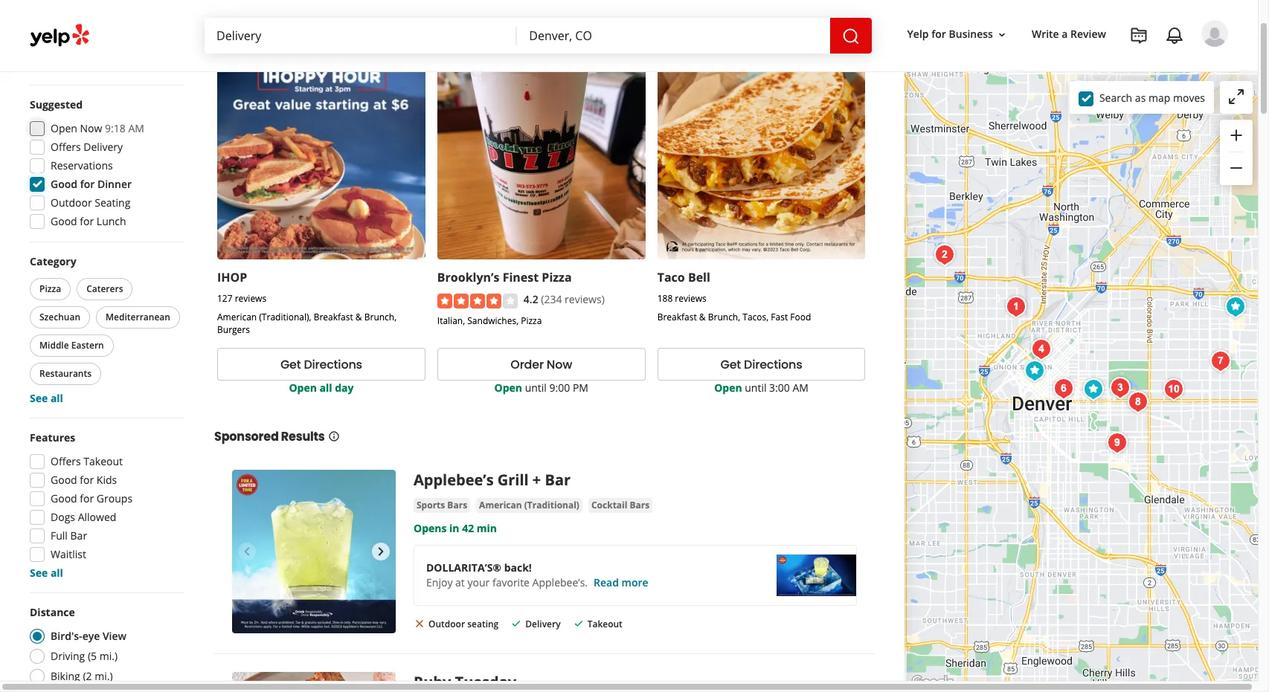 Task type: locate. For each thing, give the bounding box(es) containing it.
am right 3:00
[[793, 381, 809, 395]]

previous image
[[238, 543, 256, 561]]

&
[[356, 311, 362, 324], [699, 311, 706, 324]]

1 horizontal spatial get directions link
[[657, 348, 866, 381]]

2 bars from the left
[[630, 499, 650, 512]]

good down reservations
[[51, 177, 77, 191]]

2 vertical spatial takeout
[[588, 618, 623, 631]]

ihop image
[[1221, 292, 1251, 322]]

fast
[[771, 311, 788, 324]]

(5
[[88, 650, 97, 664]]

all down "waitlist"
[[51, 566, 63, 580]]

now inside group
[[80, 121, 102, 135]]

options
[[347, 13, 405, 34]]

get up 'open all day'
[[280, 356, 301, 373]]

offers up good for kids
[[51, 455, 81, 469]]

open left 3:00
[[714, 381, 742, 395]]

write a review
[[1032, 27, 1106, 41]]

breakfast down the 188
[[657, 311, 697, 324]]

now up 9:00
[[547, 356, 572, 373]]

none field find
[[217, 28, 505, 44]]

sponsored inside featured takeout options sponsored
[[411, 16, 465, 30]]

open down suggested
[[51, 121, 77, 135]]

1 horizontal spatial now
[[547, 356, 572, 373]]

0 horizontal spatial american
[[217, 311, 257, 324]]

all down restaurants button
[[51, 391, 63, 406]]

1 horizontal spatial bar
[[545, 470, 571, 491]]

directions up day
[[304, 356, 362, 373]]

16 close v2 image
[[414, 618, 426, 630]]

biking (2 mi.)
[[51, 670, 113, 684]]

breakfast inside taco bell 188 reviews breakfast & brunch, tacos, fast food
[[657, 311, 697, 324]]

see all for category
[[30, 391, 63, 406]]

None field
[[217, 28, 505, 44], [529, 28, 818, 44]]

bar
[[545, 470, 571, 491], [70, 529, 87, 543]]

more
[[622, 576, 649, 590]]

get directions link for 127
[[217, 348, 425, 381]]

see all button down "waitlist"
[[30, 566, 63, 580]]

1 until from the left
[[525, 381, 547, 395]]

group containing features
[[25, 431, 185, 581]]

0 horizontal spatial brunch,
[[364, 311, 397, 324]]

1 horizontal spatial bars
[[630, 499, 650, 512]]

american (traditional) button
[[476, 499, 583, 514]]

for up outdoor seating
[[80, 177, 95, 191]]

opens
[[414, 522, 447, 536]]

food
[[790, 311, 811, 324]]

bars for cocktail bars
[[630, 499, 650, 512]]

see all button for features
[[30, 566, 63, 580]]

0 vertical spatial brooklyn's finest pizza image
[[930, 240, 960, 270]]

open
[[51, 121, 77, 135], [289, 381, 317, 395], [494, 381, 522, 395], [714, 381, 742, 395]]

pizza for brooklyn's finest pizza
[[542, 270, 572, 286]]

127
[[217, 293, 233, 305]]

0 vertical spatial american
[[217, 311, 257, 324]]

famous philly cheese steaks image
[[1206, 347, 1236, 376]]

0 horizontal spatial &
[[356, 311, 362, 324]]

open down order
[[494, 381, 522, 395]]

applebee's.
[[532, 576, 588, 590]]

for right yelp
[[932, 27, 946, 41]]

& down bell
[[699, 311, 706, 324]]

2 offers from the top
[[51, 455, 81, 469]]

group
[[25, 97, 185, 234], [1220, 120, 1253, 185], [27, 254, 185, 406], [25, 431, 185, 581]]

group containing category
[[27, 254, 185, 406]]

1 vertical spatial see all
[[30, 566, 63, 580]]

grill
[[498, 470, 529, 491]]

sponsored left results
[[214, 429, 279, 446]]

1 horizontal spatial until
[[745, 381, 767, 395]]

am for open until 3:00 am
[[793, 381, 809, 395]]

0 horizontal spatial outdoor
[[51, 196, 92, 210]]

0 vertical spatial bar
[[545, 470, 571, 491]]

middle eastern
[[39, 339, 104, 352]]

all for features
[[51, 566, 63, 580]]

offers for offers delivery
[[51, 140, 81, 154]]

now inside order now link
[[547, 356, 572, 373]]

pizza
[[542, 270, 572, 286], [39, 283, 61, 295], [521, 314, 542, 327]]

0 horizontal spatial directions
[[304, 356, 362, 373]]

2 horizontal spatial takeout
[[588, 618, 623, 631]]

until left 3:00
[[745, 381, 767, 395]]

1 & from the left
[[356, 311, 362, 324]]

2 get directions link from the left
[[657, 348, 866, 381]]

0 vertical spatial offers
[[51, 140, 81, 154]]

delivery down the open now 9:18 am
[[84, 140, 123, 154]]

middle
[[39, 339, 69, 352]]

dinner
[[97, 177, 132, 191]]

get directions up 'open all day'
[[280, 356, 362, 373]]

1 vertical spatial outdoor
[[429, 618, 465, 631]]

see all
[[30, 391, 63, 406], [30, 566, 63, 580]]

0 horizontal spatial bars
[[447, 499, 467, 512]]

& inside ihop 127 reviews american (traditional), breakfast & brunch, burgers
[[356, 311, 362, 324]]

2 until from the left
[[745, 381, 767, 395]]

caterers button
[[77, 278, 133, 301]]

0 horizontal spatial delivery
[[84, 140, 123, 154]]

get directions
[[280, 356, 362, 373], [721, 356, 803, 373]]

get directions link for bell
[[657, 348, 866, 381]]

yelp for business
[[907, 27, 993, 41]]

breakfast right (traditional),
[[314, 311, 353, 324]]

see down restaurants button
[[30, 391, 48, 406]]

bar right '+'
[[545, 470, 571, 491]]

good for kids
[[51, 473, 117, 487]]

1 vertical spatial mi.)
[[95, 670, 113, 684]]

0 vertical spatial see all
[[30, 391, 63, 406]]

get directions for 127
[[280, 356, 362, 373]]

42
[[462, 522, 474, 536]]

1 vertical spatial offers
[[51, 455, 81, 469]]

1 good from the top
[[51, 177, 77, 191]]

get
[[280, 356, 301, 373], [721, 356, 741, 373]]

delivery
[[84, 140, 123, 154], [526, 618, 561, 631]]

taco bell link
[[657, 270, 710, 286]]

now for order
[[547, 356, 572, 373]]

back!
[[504, 561, 532, 575]]

american
[[217, 311, 257, 324], [479, 499, 522, 512]]

1 vertical spatial now
[[547, 356, 572, 373]]

1 get directions from the left
[[280, 356, 362, 373]]

business
[[949, 27, 993, 41]]

takeout left options
[[284, 13, 345, 34]]

1 vertical spatial bar
[[70, 529, 87, 543]]

seating
[[95, 196, 130, 210]]

2 reviews from the left
[[675, 293, 707, 305]]

takeout up kids
[[84, 455, 123, 469]]

pizza down category on the left top of page
[[39, 283, 61, 295]]

american inside ihop 127 reviews american (traditional), breakfast & brunch, burgers
[[217, 311, 257, 324]]

1 breakfast from the left
[[314, 311, 353, 324]]

szechuan
[[39, 311, 80, 324]]

1 vertical spatial american
[[479, 499, 522, 512]]

brunch, left tacos,
[[708, 311, 740, 324]]

2 & from the left
[[699, 311, 706, 324]]

mi.) right (5
[[99, 650, 118, 664]]

brooklyn's finest pizza image
[[930, 240, 960, 270], [1020, 356, 1050, 386]]

open all day
[[289, 381, 354, 395]]

2 see all button from the top
[[30, 566, 63, 580]]

0 horizontal spatial bar
[[70, 529, 87, 543]]

brooklyn's
[[437, 270, 500, 286]]

review
[[1071, 27, 1106, 41]]

1 horizontal spatial delivery
[[526, 618, 561, 631]]

0 vertical spatial see
[[30, 391, 48, 406]]

am right '9:18'
[[128, 121, 144, 135]]

zoom out image
[[1228, 159, 1246, 177]]

for inside button
[[932, 27, 946, 41]]

lunch
[[97, 214, 126, 228]]

google image
[[908, 673, 958, 693]]

0 horizontal spatial sponsored
[[214, 429, 279, 446]]

open left day
[[289, 381, 317, 395]]

2 see all from the top
[[30, 566, 63, 580]]

until left 9:00
[[525, 381, 547, 395]]

outdoor for outdoor seating
[[51, 196, 92, 210]]

slideshow element
[[232, 470, 396, 634]]

bourbon grill image
[[1049, 374, 1079, 404]]

1 horizontal spatial am
[[793, 381, 809, 395]]

good up dogs
[[51, 492, 77, 506]]

1 see from the top
[[30, 391, 48, 406]]

bar down dogs allowed
[[70, 529, 87, 543]]

2 see from the top
[[30, 566, 48, 580]]

open now 9:18 am
[[51, 121, 144, 135]]

map
[[1149, 90, 1171, 105]]

0 vertical spatial am
[[128, 121, 144, 135]]

bars up opens in 42 min
[[447, 499, 467, 512]]

mi.) for biking (2 mi.)
[[95, 670, 113, 684]]

sports bars link
[[414, 499, 470, 514]]

0 horizontal spatial get
[[280, 356, 301, 373]]

1 vertical spatial am
[[793, 381, 809, 395]]

1 horizontal spatial american
[[479, 499, 522, 512]]

16 checkmark v2 image
[[573, 618, 585, 630]]

1 horizontal spatial &
[[699, 311, 706, 324]]

1 horizontal spatial takeout
[[284, 13, 345, 34]]

2 get directions from the left
[[721, 356, 803, 373]]

bars right cocktail
[[630, 499, 650, 512]]

1 vertical spatial see all button
[[30, 566, 63, 580]]

write
[[1032, 27, 1059, 41]]

order now link
[[437, 348, 646, 381]]

dogs allowed
[[51, 510, 116, 525]]

1 horizontal spatial get directions
[[721, 356, 803, 373]]

option group
[[25, 606, 185, 693]]

pizza inside button
[[39, 283, 61, 295]]

1 vertical spatial see
[[30, 566, 48, 580]]

1 bars from the left
[[447, 499, 467, 512]]

0 vertical spatial see all button
[[30, 391, 63, 406]]

get directions link down tacos,
[[657, 348, 866, 381]]

1 vertical spatial delivery
[[526, 618, 561, 631]]

reviews inside taco bell 188 reviews breakfast & brunch, tacos, fast food
[[675, 293, 707, 305]]

all left day
[[320, 381, 332, 395]]

16 checkmark v2 image
[[511, 618, 523, 630]]

0 horizontal spatial brooklyn's finest pizza image
[[930, 240, 960, 270]]

1 horizontal spatial brunch,
[[708, 311, 740, 324]]

1 vertical spatial sponsored
[[214, 429, 279, 446]]

offers for offers takeout
[[51, 455, 81, 469]]

reviews down taco bell link
[[675, 293, 707, 305]]

1 see all from the top
[[30, 391, 63, 406]]

0 horizontal spatial get directions
[[280, 356, 362, 373]]

2 brunch, from the left
[[708, 311, 740, 324]]

1 horizontal spatial brooklyn's finest pizza image
[[1020, 356, 1050, 386]]

sponsored
[[411, 16, 465, 30], [214, 429, 279, 446]]

offers delivery
[[51, 140, 123, 154]]

2 breakfast from the left
[[657, 311, 697, 324]]

1 horizontal spatial sponsored
[[411, 16, 465, 30]]

mi.) right '(2'
[[95, 670, 113, 684]]

taco bell 188 reviews breakfast & brunch, tacos, fast food
[[657, 270, 811, 324]]

1 vertical spatial brooklyn's finest pizza image
[[1020, 356, 1050, 386]]

outdoor
[[51, 196, 92, 210], [429, 618, 465, 631]]

takeout for offers
[[84, 455, 123, 469]]

bird's-eye view
[[51, 629, 127, 644]]

1 horizontal spatial none field
[[529, 28, 818, 44]]

0 horizontal spatial until
[[525, 381, 547, 395]]

outdoor up good for lunch
[[51, 196, 92, 210]]

good down outdoor seating
[[51, 214, 77, 228]]

yelp
[[907, 27, 929, 41]]

brooklyn's finest pizza link
[[437, 270, 572, 286]]

outdoor right "16 close v2" icon
[[429, 618, 465, 631]]

brunch, left italian,
[[364, 311, 397, 324]]

read
[[594, 576, 619, 590]]

1 horizontal spatial get
[[721, 356, 741, 373]]

3 good from the top
[[51, 473, 77, 487]]

see all down "waitlist"
[[30, 566, 63, 580]]

0 horizontal spatial now
[[80, 121, 102, 135]]

& right (traditional),
[[356, 311, 362, 324]]

1 get from the left
[[280, 356, 301, 373]]

1 none field from the left
[[217, 28, 505, 44]]

0 vertical spatial sponsored
[[411, 16, 465, 30]]

get directions up open until 3:00 am
[[721, 356, 803, 373]]

4 good from the top
[[51, 492, 77, 506]]

delivery right 16 checkmark v2 image
[[526, 618, 561, 631]]

eye
[[82, 629, 100, 644]]

1 horizontal spatial breakfast
[[657, 311, 697, 324]]

mi.) for driving (5 mi.)
[[99, 650, 118, 664]]

1 horizontal spatial directions
[[744, 356, 803, 373]]

4.2 star rating image
[[437, 294, 518, 309]]

pizza down 4.2
[[521, 314, 542, 327]]

1 get directions link from the left
[[217, 348, 425, 381]]

16 chevron down v2 image
[[996, 29, 1008, 41]]

sponsored right options
[[411, 16, 465, 30]]

1 horizontal spatial outdoor
[[429, 618, 465, 631]]

american down "127"
[[217, 311, 257, 324]]

0 horizontal spatial takeout
[[84, 455, 123, 469]]

0 horizontal spatial none field
[[217, 28, 505, 44]]

reviews)
[[565, 293, 605, 307]]

takeout right 16 checkmark v2 icon
[[588, 618, 623, 631]]

for down outdoor seating
[[80, 214, 94, 228]]

for for kids
[[80, 473, 94, 487]]

applebee's
[[414, 470, 494, 491]]

for down offers takeout
[[80, 473, 94, 487]]

groups
[[97, 492, 133, 506]]

for for business
[[932, 27, 946, 41]]

now up offers delivery
[[80, 121, 102, 135]]

0 horizontal spatial am
[[128, 121, 144, 135]]

0 horizontal spatial breakfast
[[314, 311, 353, 324]]

2 none field from the left
[[529, 28, 818, 44]]

for down good for kids
[[80, 492, 94, 506]]

+
[[533, 470, 541, 491]]

None search field
[[205, 18, 875, 54]]

1 reviews from the left
[[235, 293, 266, 305]]

taco bell image
[[1079, 375, 1109, 405]]

order
[[511, 356, 544, 373]]

am
[[128, 121, 144, 135], [793, 381, 809, 395]]

none field near
[[529, 28, 818, 44]]

1 horizontal spatial reviews
[[675, 293, 707, 305]]

see all button for category
[[30, 391, 63, 406]]

open for open until 3:00 am
[[714, 381, 742, 395]]

ihop 127 reviews american (traditional), breakfast & brunch, burgers
[[217, 270, 397, 336]]

american down applebee's grill + bar
[[479, 499, 522, 512]]

2 directions from the left
[[744, 356, 803, 373]]

pizza up '(234'
[[542, 270, 572, 286]]

aloy modern thai image
[[1027, 335, 1057, 365]]

see all button down restaurants button
[[30, 391, 63, 406]]

1 see all button from the top
[[30, 391, 63, 406]]

brunch,
[[364, 311, 397, 324], [708, 311, 740, 324]]

sports bars button
[[414, 499, 470, 514]]

get up open until 3:00 am
[[721, 356, 741, 373]]

1 brunch, from the left
[[364, 311, 397, 324]]

0 horizontal spatial get directions link
[[217, 348, 425, 381]]

offers up reservations
[[51, 140, 81, 154]]

kids
[[97, 473, 117, 487]]

all for category
[[51, 391, 63, 406]]

see up distance
[[30, 566, 48, 580]]

sweet ginger image
[[1103, 429, 1132, 458]]

0 horizontal spatial reviews
[[235, 293, 266, 305]]

projects image
[[1130, 27, 1148, 45]]

2 good from the top
[[51, 214, 77, 228]]

good down offers takeout
[[51, 473, 77, 487]]

0 vertical spatial mi.)
[[99, 650, 118, 664]]

0 vertical spatial takeout
[[284, 13, 345, 34]]

2 get from the left
[[721, 356, 741, 373]]

see for features
[[30, 566, 48, 580]]

0 vertical spatial now
[[80, 121, 102, 135]]

directions up 3:00
[[744, 356, 803, 373]]

1 offers from the top
[[51, 140, 81, 154]]

for for dinner
[[80, 177, 95, 191]]

good for good for dinner
[[51, 177, 77, 191]]

see all down restaurants button
[[30, 391, 63, 406]]

reviews right "127"
[[235, 293, 266, 305]]

get directions link down (traditional),
[[217, 348, 425, 381]]

0 vertical spatial outdoor
[[51, 196, 92, 210]]

applebee's grill + bar
[[414, 470, 571, 491]]

1 directions from the left
[[304, 356, 362, 373]]

1 vertical spatial takeout
[[84, 455, 123, 469]]



Task type: vqa. For each thing, say whether or not it's contained in the screenshot.
Finest
yes



Task type: describe. For each thing, give the bounding box(es) containing it.
cocktail bars link
[[588, 499, 653, 514]]

favorite
[[492, 576, 530, 590]]

blue pan pizza image
[[1124, 388, 1153, 417]]

map region
[[767, 0, 1269, 693]]

see for category
[[30, 391, 48, 406]]

brooklyn's finest pizza
[[437, 270, 572, 286]]

get for 127
[[280, 356, 301, 373]]

open for open now 9:18 am
[[51, 121, 77, 135]]

outdoor seating
[[429, 618, 499, 631]]

italian, sandwiches, pizza
[[437, 314, 542, 327]]

dollarita's® back! enjoy at your favorite applebee's. read more
[[426, 561, 649, 590]]

good for good for lunch
[[51, 214, 77, 228]]

featured
[[214, 13, 281, 34]]

outdoor seating
[[51, 196, 130, 210]]

ihop
[[217, 270, 247, 286]]

chop shop casual urban eatery colfax image
[[1159, 375, 1189, 405]]

188
[[657, 293, 673, 305]]

until for now
[[525, 381, 547, 395]]

restaurants
[[39, 368, 92, 380]]

applebee's grill + bar link
[[414, 470, 571, 491]]

next image
[[372, 543, 390, 561]]

ihop link
[[217, 270, 247, 286]]

directions for ihop
[[304, 356, 362, 373]]

american (traditional)
[[479, 499, 580, 512]]

4.2 (234 reviews)
[[524, 293, 605, 307]]

zoom in image
[[1228, 126, 1246, 144]]

opens in 42 min
[[414, 522, 497, 536]]

Find text field
[[217, 28, 505, 44]]

good for groups
[[51, 492, 133, 506]]

(234
[[541, 293, 562, 307]]

burgers
[[217, 324, 250, 336]]

search
[[1100, 90, 1133, 105]]

biking
[[51, 670, 80, 684]]

now for open
[[80, 121, 102, 135]]

9:00
[[549, 381, 570, 395]]

search as map moves
[[1100, 90, 1205, 105]]

outdoor for outdoor seating
[[429, 618, 465, 631]]

pizza button
[[30, 278, 71, 301]]

price group
[[30, 23, 185, 73]]

3:00
[[769, 381, 790, 395]]

min
[[477, 522, 497, 536]]

pepper asian bistro image
[[1106, 374, 1135, 403]]

see all for features
[[30, 566, 63, 580]]

good for good for groups
[[51, 492, 77, 506]]

moves
[[1173, 90, 1205, 105]]

0 vertical spatial delivery
[[84, 140, 123, 154]]

mediterranean
[[106, 311, 170, 324]]

pm
[[573, 381, 589, 395]]

american inside button
[[479, 499, 522, 512]]

group containing suggested
[[25, 97, 185, 234]]

seating
[[467, 618, 499, 631]]

notifications image
[[1166, 27, 1184, 45]]

taco
[[657, 270, 685, 286]]

allowed
[[78, 510, 116, 525]]

price
[[30, 23, 56, 37]]

bars for sports bars
[[447, 499, 467, 512]]

good for lunch
[[51, 214, 126, 228]]

open until 9:00 pm
[[494, 381, 589, 395]]

until for directions
[[745, 381, 767, 395]]

restaurants button
[[30, 363, 101, 385]]

4.2
[[524, 293, 538, 307]]

your
[[468, 576, 490, 590]]

as
[[1135, 90, 1146, 105]]

enjoy
[[426, 576, 453, 590]]

for for lunch
[[80, 214, 94, 228]]

pizza for italian, sandwiches, pizza
[[521, 314, 542, 327]]

middle eastern button
[[30, 335, 114, 357]]

user actions element
[[896, 19, 1249, 110]]

breakfast inside ihop 127 reviews american (traditional), breakfast & brunch, burgers
[[314, 311, 353, 324]]

full
[[51, 529, 68, 543]]

featured takeout options sponsored
[[214, 13, 465, 34]]

day
[[335, 381, 354, 395]]

features
[[30, 431, 75, 445]]

(traditional)
[[524, 499, 580, 512]]

order now
[[511, 356, 572, 373]]

a
[[1062, 27, 1068, 41]]

dollarita's®
[[426, 561, 502, 575]]

am for open now 9:18 am
[[128, 121, 144, 135]]

get for bell
[[721, 356, 741, 373]]

dogs
[[51, 510, 75, 525]]

suggested
[[30, 97, 83, 112]]

directions for taco bell
[[744, 356, 803, 373]]

italian,
[[437, 314, 465, 327]]

takeout for featured
[[284, 13, 345, 34]]

open until 3:00 am
[[714, 381, 809, 395]]

Near text field
[[529, 28, 818, 44]]

cocktail bars button
[[588, 499, 653, 514]]

at
[[455, 576, 465, 590]]

sponsored results
[[214, 429, 325, 446]]

category
[[30, 254, 76, 269]]

distance
[[30, 606, 75, 620]]

offers takeout
[[51, 455, 123, 469]]

open for open all day
[[289, 381, 317, 395]]

pepper asian bistro ii image
[[1001, 292, 1031, 322]]

brunch, inside ihop 127 reviews american (traditional), breakfast & brunch, burgers
[[364, 311, 397, 324]]

sports
[[417, 499, 445, 512]]

expand map image
[[1228, 88, 1246, 106]]

caterers
[[86, 283, 123, 295]]

brunch, inside taco bell 188 reviews breakfast & brunch, tacos, fast food
[[708, 311, 740, 324]]

get directions for bell
[[721, 356, 803, 373]]

applebee's grill + bar image
[[232, 470, 396, 634]]

good for good for kids
[[51, 473, 77, 487]]

reviews inside ihop 127 reviews american (traditional), breakfast & brunch, burgers
[[235, 293, 266, 305]]

& inside taco bell 188 reviews breakfast & brunch, tacos, fast food
[[699, 311, 706, 324]]

driving (5 mi.)
[[51, 650, 118, 664]]

results
[[281, 429, 325, 446]]

option group containing distance
[[25, 606, 185, 693]]

cocktail bars
[[591, 499, 650, 512]]

write a review link
[[1026, 21, 1112, 48]]

view
[[103, 629, 127, 644]]

search image
[[842, 27, 860, 45]]

in
[[449, 522, 459, 536]]

open for open until 9:00 pm
[[494, 381, 522, 395]]

finest
[[503, 270, 539, 286]]

good for dinner
[[51, 177, 132, 191]]

(traditional),
[[259, 311, 311, 324]]

yelp for business button
[[901, 21, 1014, 48]]

bird's-
[[51, 629, 82, 644]]

for for groups
[[80, 492, 94, 506]]

nolan p. image
[[1202, 20, 1228, 47]]

cocktail
[[591, 499, 628, 512]]

16 info v2 image
[[328, 431, 340, 443]]

waitlist
[[51, 548, 86, 562]]



